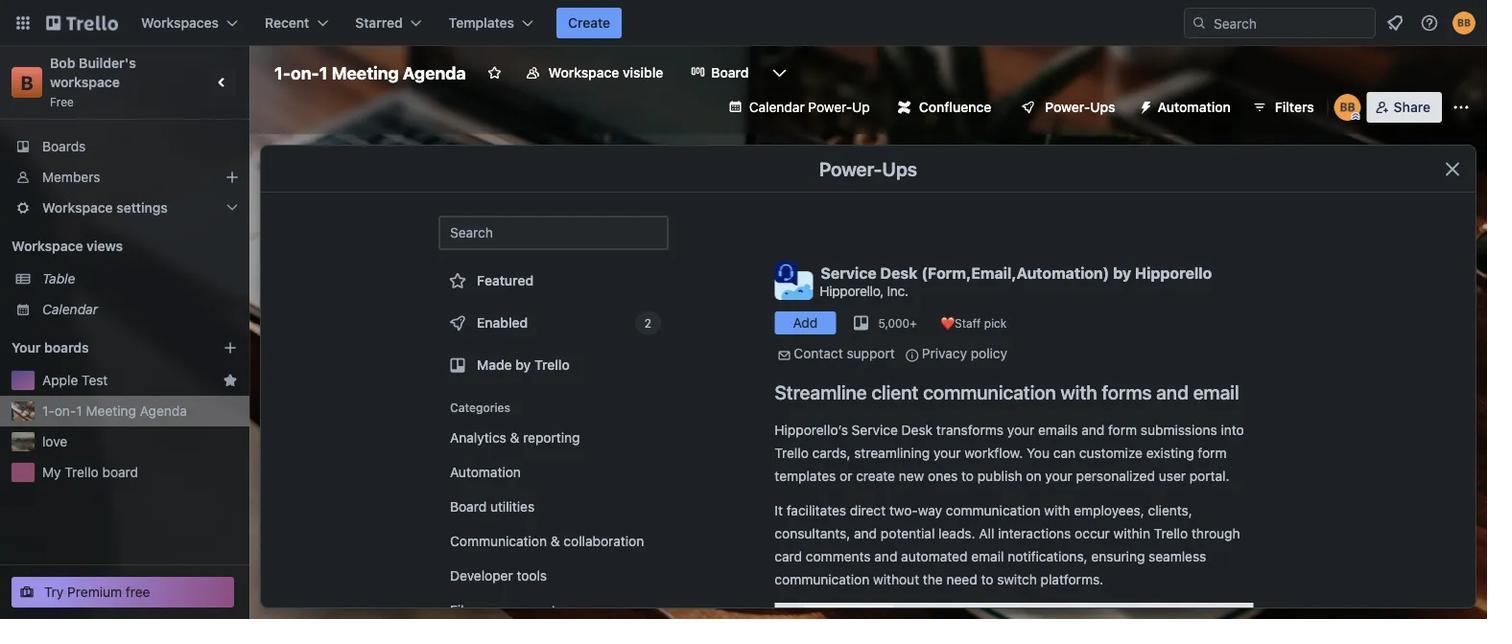 Task type: locate. For each thing, give the bounding box(es) containing it.
1 vertical spatial ups
[[882, 157, 917, 180]]

& right analytics
[[510, 430, 519, 446]]

1 horizontal spatial board
[[711, 65, 749, 81]]

ups down confluence icon
[[882, 157, 917, 180]]

the
[[923, 572, 943, 588]]

primary element
[[0, 0, 1487, 46]]

by right made
[[516, 357, 531, 373]]

staff
[[955, 317, 981, 330]]

1 horizontal spatial agenda
[[403, 62, 466, 83]]

1-on-1 meeting agenda
[[274, 62, 466, 83], [42, 403, 187, 419]]

0 vertical spatial agenda
[[403, 62, 466, 83]]

1-on-1 meeting agenda down starred
[[274, 62, 466, 83]]

0 horizontal spatial calendar
[[42, 302, 98, 318]]

workspace
[[549, 65, 619, 81], [42, 200, 113, 216], [12, 238, 83, 254]]

1 vertical spatial on-
[[54, 403, 76, 419]]

trello right made
[[534, 357, 570, 373]]

1 vertical spatial 1-on-1 meeting agenda
[[42, 403, 187, 419]]

calendar link
[[42, 300, 238, 319]]

1 down "recent" dropdown button
[[319, 62, 328, 83]]

1 vertical spatial 1-
[[42, 403, 54, 419]]

without
[[873, 572, 919, 588]]

1 vertical spatial by
[[516, 357, 531, 373]]

leads.
[[938, 526, 975, 542]]

board utilities link
[[438, 492, 669, 523]]

0 vertical spatial form
[[1108, 423, 1137, 438]]

by left hipporello
[[1113, 264, 1131, 282]]

1 vertical spatial desk
[[901, 423, 933, 438]]

0 horizontal spatial form
[[1108, 423, 1137, 438]]

0 vertical spatial service
[[821, 264, 877, 282]]

sm image down +
[[903, 346, 922, 366]]

board for board utilities
[[450, 499, 487, 515]]

0 vertical spatial &
[[510, 430, 519, 446]]

communication up all in the bottom of the page
[[946, 503, 1041, 519]]

free
[[126, 585, 150, 601]]

back to home image
[[46, 8, 118, 38]]

1 vertical spatial agenda
[[140, 403, 187, 419]]

automation up board utilities
[[450, 465, 521, 481]]

workspace for workspace views
[[12, 238, 83, 254]]

b link
[[12, 67, 42, 98]]

service
[[821, 264, 877, 282], [852, 423, 898, 438]]

1 horizontal spatial automation
[[1158, 99, 1231, 115]]

workspace down members on the top
[[42, 200, 113, 216]]

tools
[[517, 568, 547, 584]]

starred button
[[344, 8, 433, 38]]

filters button
[[1246, 92, 1320, 123]]

1- down 'recent'
[[274, 62, 291, 83]]

can
[[1053, 446, 1076, 461]]

0 vertical spatial 1-on-1 meeting agenda
[[274, 62, 466, 83]]

trello up templates on the right bottom
[[775, 446, 809, 461]]

0 vertical spatial 1
[[319, 62, 328, 83]]

it facilitates direct two-way communication with employees, clients, consultants, and potential leads. all interactions occur within trello through card comments and automated email notifications, ensuring seamless communication without the need to switch platforms.
[[775, 503, 1240, 588]]

1 horizontal spatial 1
[[319, 62, 328, 83]]

1 vertical spatial workspace
[[42, 200, 113, 216]]

0 vertical spatial with
[[1061, 381, 1097, 403]]

occur
[[1075, 526, 1110, 542]]

0 vertical spatial to
[[961, 469, 974, 485]]

ups inside power-ups button
[[1090, 99, 1115, 115]]

your down can
[[1045, 469, 1073, 485]]

platforms.
[[1041, 572, 1104, 588]]

0 horizontal spatial ups
[[882, 157, 917, 180]]

calendar down table
[[42, 302, 98, 318]]

0 horizontal spatial on-
[[54, 403, 76, 419]]

hipporello,
[[820, 283, 884, 299]]

on- inside board name text box
[[291, 62, 319, 83]]

1 inside board name text box
[[319, 62, 328, 83]]

open information menu image
[[1420, 13, 1439, 33]]

1 vertical spatial form
[[1198, 446, 1227, 461]]

0 horizontal spatial sm image
[[775, 346, 794, 366]]

star or unstar board image
[[487, 65, 502, 81]]

by inside service desk (form,email,automation) by hipporello hipporello, inc.
[[1113, 264, 1131, 282]]

board left customize views image
[[711, 65, 749, 81]]

comments
[[806, 549, 871, 565]]

0 vertical spatial on-
[[291, 62, 319, 83]]

to inside it facilitates direct two-way communication with employees, clients, consultants, and potential leads. all interactions occur within trello through card comments and automated email notifications, ensuring seamless communication without the need to switch platforms.
[[981, 572, 994, 588]]

agenda up the love link at bottom
[[140, 403, 187, 419]]

this member is an admin of this board. image
[[1352, 112, 1360, 121]]

0 vertical spatial email
[[1193, 381, 1239, 403]]

1 horizontal spatial &
[[551, 534, 560, 550]]

1 vertical spatial email
[[971, 549, 1004, 565]]

agenda left star or unstar board image
[[403, 62, 466, 83]]

table
[[42, 271, 75, 287]]

email
[[1193, 381, 1239, 403], [971, 549, 1004, 565]]

2 vertical spatial workspace
[[12, 238, 83, 254]]

with inside it facilitates direct two-way communication with employees, clients, consultants, and potential leads. all interactions occur within trello through card comments and automated email notifications, ensuring seamless communication without the need to switch platforms.
[[1044, 503, 1070, 519]]

my trello board link
[[42, 463, 238, 483]]

0 vertical spatial ups
[[1090, 99, 1115, 115]]

1 vertical spatial &
[[551, 534, 560, 550]]

power-ups left sm icon
[[1045, 99, 1115, 115]]

0 vertical spatial power-ups
[[1045, 99, 1115, 115]]

communication
[[923, 381, 1056, 403], [946, 503, 1041, 519], [775, 572, 870, 588]]

1 vertical spatial your
[[933, 446, 961, 461]]

bob builder (bobbuilder40) image
[[1334, 94, 1361, 121]]

workspace navigation collapse icon image
[[209, 69, 236, 96]]

power- left sm icon
[[1045, 99, 1090, 115]]

with up emails at the bottom right
[[1061, 381, 1097, 403]]

meeting down starred
[[332, 62, 399, 83]]

0 horizontal spatial your
[[933, 446, 961, 461]]

new
[[899, 469, 924, 485]]

meeting down "test" at the left bottom of the page
[[86, 403, 136, 419]]

service inside service desk (form,email,automation) by hipporello hipporello, inc.
[[821, 264, 877, 282]]

1 vertical spatial power-ups
[[819, 157, 917, 180]]

apple test link
[[42, 371, 215, 390]]

0 horizontal spatial power-ups
[[819, 157, 917, 180]]

1 horizontal spatial 1-
[[274, 62, 291, 83]]

pick
[[984, 317, 1007, 330]]

0 vertical spatial workspace
[[549, 65, 619, 81]]

desk inside service desk (form,email,automation) by hipporello hipporello, inc.
[[880, 264, 918, 282]]

communication down the policy at the right bottom
[[923, 381, 1056, 403]]

2
[[645, 317, 651, 330]]

service inside hipporello's service desk transforms your emails and form submissions into trello cards, streamlining your workflow. you can customize existing form templates or create new ones to publish on your personalized user portal.
[[852, 423, 898, 438]]

service up streamlining
[[852, 423, 898, 438]]

power-ups down up
[[819, 157, 917, 180]]

members link
[[0, 162, 249, 193]]

0 vertical spatial desk
[[880, 264, 918, 282]]

board left the utilities
[[450, 499, 487, 515]]

& for analytics
[[510, 430, 519, 446]]

1 horizontal spatial your
[[1007, 423, 1035, 438]]

try premium free button
[[12, 578, 234, 608]]

service up hipporello,
[[821, 264, 877, 282]]

1- up love
[[42, 403, 54, 419]]

1 horizontal spatial calendar
[[749, 99, 805, 115]]

your up the ones
[[933, 446, 961, 461]]

1-
[[274, 62, 291, 83], [42, 403, 54, 419]]

personalized
[[1076, 469, 1155, 485]]

email inside it facilitates direct two-way communication with employees, clients, consultants, and potential leads. all interactions occur within trello through card comments and automated email notifications, ensuring seamless communication without the need to switch platforms.
[[971, 549, 1004, 565]]

boards
[[42, 139, 86, 154]]

desk up inc.
[[880, 264, 918, 282]]

& down the "board utilities" link at the left of page
[[551, 534, 560, 550]]

apple
[[42, 373, 78, 389]]

sm image down add button
[[775, 346, 794, 366]]

0 horizontal spatial meeting
[[86, 403, 136, 419]]

2 vertical spatial communication
[[775, 572, 870, 588]]

streamline client communication with forms and email
[[775, 381, 1239, 403]]

email up into
[[1193, 381, 1239, 403]]

+
[[910, 317, 917, 330]]

policy
[[971, 346, 1008, 362]]

trello down the clients, at the bottom
[[1154, 526, 1188, 542]]

enabled
[[477, 315, 528, 331]]

0 horizontal spatial agenda
[[140, 403, 187, 419]]

1 vertical spatial board
[[450, 499, 487, 515]]

workspace inside button
[[549, 65, 619, 81]]

categories
[[450, 401, 510, 414]]

workspace up table
[[12, 238, 83, 254]]

(form,email,automation)
[[921, 264, 1109, 282]]

by
[[1113, 264, 1131, 282], [516, 357, 531, 373]]

calendar down customize views image
[[749, 99, 805, 115]]

confluence
[[919, 99, 991, 115]]

test
[[82, 373, 108, 389]]

workspace settings button
[[0, 193, 249, 224]]

confluence button
[[886, 92, 1003, 123]]

b
[[21, 71, 33, 94]]

streamlining
[[854, 446, 930, 461]]

you
[[1027, 446, 1050, 461]]

and up the submissions
[[1156, 381, 1189, 403]]

0 vertical spatial meeting
[[332, 62, 399, 83]]

0 horizontal spatial &
[[510, 430, 519, 446]]

sm image
[[775, 346, 794, 366], [903, 346, 922, 366]]

1 horizontal spatial 1-on-1 meeting agenda
[[274, 62, 466, 83]]

0 horizontal spatial automation
[[450, 465, 521, 481]]

0 vertical spatial calendar
[[749, 99, 805, 115]]

table link
[[42, 270, 238, 289]]

workspace inside popup button
[[42, 200, 113, 216]]

with
[[1061, 381, 1097, 403], [1044, 503, 1070, 519]]

form up customize
[[1108, 423, 1137, 438]]

2 horizontal spatial your
[[1045, 469, 1073, 485]]

to right need
[[981, 572, 994, 588]]

1 vertical spatial automation
[[450, 465, 521, 481]]

workspace down create button
[[549, 65, 619, 81]]

1 horizontal spatial power-ups
[[1045, 99, 1115, 115]]

0 horizontal spatial to
[[961, 469, 974, 485]]

and up customize
[[1082, 423, 1105, 438]]

1 vertical spatial calendar
[[42, 302, 98, 318]]

0 vertical spatial 1-
[[274, 62, 291, 83]]

power-
[[808, 99, 852, 115], [1045, 99, 1090, 115], [819, 157, 882, 180]]

1 vertical spatial with
[[1044, 503, 1070, 519]]

bob builder's workspace free
[[50, 55, 140, 108]]

1 down apple test
[[76, 403, 82, 419]]

made
[[477, 357, 512, 373]]

1 vertical spatial to
[[981, 572, 994, 588]]

meeting
[[332, 62, 399, 83], [86, 403, 136, 419]]

calendar inside calendar "link"
[[42, 302, 98, 318]]

bob
[[50, 55, 75, 71]]

to right the ones
[[961, 469, 974, 485]]

1 vertical spatial service
[[852, 423, 898, 438]]

ups
[[1090, 99, 1115, 115], [882, 157, 917, 180]]

0 vertical spatial automation
[[1158, 99, 1231, 115]]

transforms
[[936, 423, 1004, 438]]

agenda inside board name text box
[[403, 62, 466, 83]]

calendar inside calendar power-up link
[[749, 99, 805, 115]]

utilities
[[490, 499, 535, 515]]

made by trello link
[[438, 346, 669, 385]]

contact
[[794, 346, 843, 362]]

workspace
[[50, 74, 120, 90]]

1 horizontal spatial to
[[981, 572, 994, 588]]

power-ups inside button
[[1045, 99, 1115, 115]]

power- inside calendar power-up link
[[808, 99, 852, 115]]

communication down comments
[[775, 572, 870, 588]]

communication
[[450, 534, 547, 550]]

or
[[840, 469, 852, 485]]

desk up streamlining
[[901, 423, 933, 438]]

with up interactions
[[1044, 503, 1070, 519]]

1 horizontal spatial ups
[[1090, 99, 1115, 115]]

your up you
[[1007, 423, 1035, 438]]

on- down "recent" dropdown button
[[291, 62, 319, 83]]

1 horizontal spatial by
[[1113, 264, 1131, 282]]

1 horizontal spatial sm image
[[903, 346, 922, 366]]

1-on-1 meeting agenda down apple test link
[[42, 403, 187, 419]]

consultants,
[[775, 526, 850, 542]]

board
[[102, 465, 138, 481]]

power-ups button
[[1007, 92, 1127, 123]]

power- left confluence icon
[[808, 99, 852, 115]]

email down all in the bottom of the page
[[971, 549, 1004, 565]]

1 vertical spatial 1
[[76, 403, 82, 419]]

0 notifications image
[[1384, 12, 1407, 35]]

automation
[[1158, 99, 1231, 115], [450, 465, 521, 481]]

calendar for calendar power-up
[[749, 99, 805, 115]]

0 vertical spatial board
[[711, 65, 749, 81]]

analytics
[[450, 430, 506, 446]]

try premium free
[[44, 585, 150, 601]]

&
[[510, 430, 519, 446], [551, 534, 560, 550]]

0 vertical spatial communication
[[923, 381, 1056, 403]]

ups left sm icon
[[1090, 99, 1115, 115]]

form up "portal."
[[1198, 446, 1227, 461]]

boards
[[44, 340, 89, 356]]

automation down 'search' icon
[[1158, 99, 1231, 115]]

templates
[[775, 469, 836, 485]]

0 horizontal spatial email
[[971, 549, 1004, 565]]

1 horizontal spatial meeting
[[332, 62, 399, 83]]

1 horizontal spatial on-
[[291, 62, 319, 83]]

workspace for workspace visible
[[549, 65, 619, 81]]

0 vertical spatial by
[[1113, 264, 1131, 282]]

desk inside hipporello's service desk transforms your emails and form submissions into trello cards, streamlining your workflow. you can customize existing form templates or create new ones to publish on your personalized user portal.
[[901, 423, 933, 438]]

& inside "link"
[[510, 430, 519, 446]]

0 horizontal spatial board
[[450, 499, 487, 515]]

your
[[12, 340, 41, 356]]

1 horizontal spatial form
[[1198, 446, 1227, 461]]

on- down apple
[[54, 403, 76, 419]]



Task type: vqa. For each thing, say whether or not it's contained in the screenshot.
cards to the top
no



Task type: describe. For each thing, give the bounding box(es) containing it.
confluence icon image
[[898, 101, 911, 114]]

premium
[[67, 585, 122, 601]]

two-
[[889, 503, 918, 519]]

starred
[[355, 15, 403, 31]]

love link
[[42, 433, 238, 452]]

emails
[[1038, 423, 1078, 438]]

featured link
[[438, 262, 669, 300]]

free
[[50, 95, 74, 108]]

add button
[[775, 312, 836, 335]]

add
[[793, 315, 818, 331]]

communication & collaboration
[[450, 534, 644, 550]]

1 vertical spatial meeting
[[86, 403, 136, 419]]

Search field
[[1207, 9, 1375, 37]]

create
[[856, 469, 895, 485]]

1- inside board name text box
[[274, 62, 291, 83]]

privacy policy
[[922, 346, 1008, 362]]

automation inside button
[[1158, 99, 1231, 115]]

direct
[[850, 503, 886, 519]]

and up without
[[874, 549, 897, 565]]

power- inside power-ups button
[[1045, 99, 1090, 115]]

1-on-1 meeting agenda link
[[42, 402, 238, 421]]

create
[[568, 15, 610, 31]]

meeting inside board name text box
[[332, 62, 399, 83]]

featured
[[477, 273, 534, 289]]

my
[[42, 465, 61, 481]]

automation link
[[438, 458, 669, 488]]

love
[[42, 434, 67, 450]]

agenda inside 1-on-1 meeting agenda link
[[140, 403, 187, 419]]

filters
[[1275, 99, 1314, 115]]

employees,
[[1074, 503, 1144, 519]]

developer
[[450, 568, 513, 584]]

board for board
[[711, 65, 749, 81]]

calendar power-up link
[[716, 92, 881, 123]]

potential
[[881, 526, 935, 542]]

add board image
[[223, 341, 238, 356]]

analytics & reporting
[[450, 430, 580, 446]]

all
[[979, 526, 994, 542]]

share
[[1394, 99, 1431, 115]]

0 vertical spatial your
[[1007, 423, 1035, 438]]

facilitates
[[786, 503, 846, 519]]

hipporello
[[1135, 264, 1212, 282]]

made by trello
[[477, 357, 570, 373]]

recent
[[265, 15, 309, 31]]

and inside hipporello's service desk transforms your emails and form submissions into trello cards, streamlining your workflow. you can customize existing form templates or create new ones to publish on your personalized user portal.
[[1082, 423, 1105, 438]]

2 sm image from the left
[[903, 346, 922, 366]]

bob builder (bobbuilder40) image
[[1453, 12, 1476, 35]]

ensuring
[[1091, 549, 1145, 565]]

way
[[918, 503, 942, 519]]

workspaces button
[[130, 8, 250, 38]]

need
[[947, 572, 977, 588]]

workspace visible button
[[514, 58, 675, 88]]

portal.
[[1190, 469, 1230, 485]]

your boards with 4 items element
[[12, 337, 194, 360]]

switch
[[997, 572, 1037, 588]]

and down "direct"
[[854, 526, 877, 542]]

service desk (form,email,automation) by hipporello hipporello, inc.
[[820, 264, 1212, 299]]

developer tools link
[[438, 561, 669, 592]]

customize views image
[[770, 63, 789, 83]]

interactions
[[998, 526, 1071, 542]]

notifications,
[[1008, 549, 1088, 565]]

workspace for workspace settings
[[42, 200, 113, 216]]

templates button
[[437, 8, 545, 38]]

trello right my
[[65, 465, 99, 481]]

my trello board
[[42, 465, 138, 481]]

sm image
[[1131, 92, 1158, 119]]

privacy policy link
[[922, 346, 1008, 362]]

automation button
[[1131, 92, 1242, 123]]

existing
[[1146, 446, 1194, 461]]

❤️
[[940, 317, 952, 330]]

settings
[[116, 200, 168, 216]]

❤️ staff pick
[[940, 317, 1007, 330]]

templates
[[449, 15, 514, 31]]

your boards
[[12, 340, 89, 356]]

& for communication
[[551, 534, 560, 550]]

0 horizontal spatial 1-
[[42, 403, 54, 419]]

0 horizontal spatial by
[[516, 357, 531, 373]]

to inside hipporello's service desk transforms your emails and form submissions into trello cards, streamlining your workflow. you can customize existing form templates or create new ones to publish on your personalized user portal.
[[961, 469, 974, 485]]

it
[[775, 503, 783, 519]]

recent button
[[253, 8, 340, 38]]

up
[[852, 99, 870, 115]]

1 vertical spatial communication
[[946, 503, 1041, 519]]

clients,
[[1148, 503, 1192, 519]]

support
[[847, 346, 895, 362]]

privacy
[[922, 346, 967, 362]]

Search text field
[[438, 216, 669, 250]]

1-on-1 meeting agenda inside board name text box
[[274, 62, 466, 83]]

automated
[[901, 549, 968, 565]]

Board name text field
[[265, 58, 476, 88]]

show menu image
[[1452, 98, 1471, 117]]

starred icon image
[[223, 373, 238, 389]]

2 vertical spatial your
[[1045, 469, 1073, 485]]

0 horizontal spatial 1
[[76, 403, 82, 419]]

ones
[[928, 469, 958, 485]]

1 sm image from the left
[[775, 346, 794, 366]]

power- down up
[[819, 157, 882, 180]]

builder's
[[79, 55, 136, 71]]

trello inside it facilitates direct two-way communication with employees, clients, consultants, and potential leads. all interactions occur within trello through card comments and automated email notifications, ensuring seamless communication without the need to switch platforms.
[[1154, 526, 1188, 542]]

cards,
[[812, 446, 851, 461]]

contact support
[[794, 346, 895, 362]]

trello inside hipporello's service desk transforms your emails and form submissions into trello cards, streamlining your workflow. you can customize existing form templates or create new ones to publish on your personalized user portal.
[[775, 446, 809, 461]]

views
[[86, 238, 123, 254]]

client
[[872, 381, 919, 403]]

through
[[1192, 526, 1240, 542]]

inc.
[[887, 283, 908, 299]]

seamless
[[1149, 549, 1206, 565]]

1 horizontal spatial email
[[1193, 381, 1239, 403]]

workspaces
[[141, 15, 219, 31]]

apple test
[[42, 373, 108, 389]]

collaboration
[[564, 534, 644, 550]]

switch to… image
[[13, 13, 33, 33]]

streamline
[[775, 381, 867, 403]]

0 horizontal spatial 1-on-1 meeting agenda
[[42, 403, 187, 419]]

boards link
[[0, 131, 249, 162]]

create button
[[557, 8, 622, 38]]

calendar for calendar
[[42, 302, 98, 318]]

members
[[42, 169, 100, 185]]

search image
[[1192, 15, 1207, 31]]

card
[[775, 549, 802, 565]]

reporting
[[523, 430, 580, 446]]

contact support link
[[794, 346, 895, 362]]



